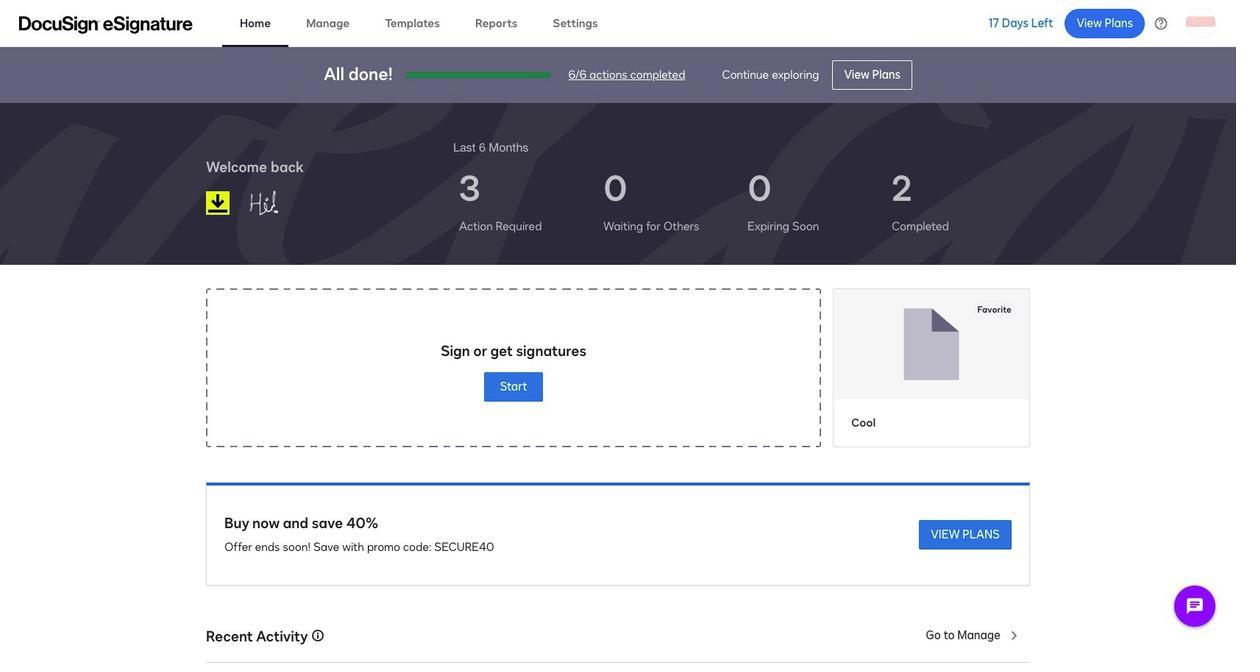 Task type: locate. For each thing, give the bounding box(es) containing it.
generic name image
[[242, 184, 318, 222]]

heading
[[453, 138, 528, 156]]

list
[[453, 156, 1030, 247]]

your uploaded profile image image
[[1186, 8, 1216, 38]]

docusign esignature image
[[19, 16, 193, 33]]

docusignlogo image
[[206, 191, 230, 215]]



Task type: vqa. For each thing, say whether or not it's contained in the screenshot.
Upload Or Change Your Profile Image
no



Task type: describe. For each thing, give the bounding box(es) containing it.
use cool image
[[834, 289, 1029, 399]]



